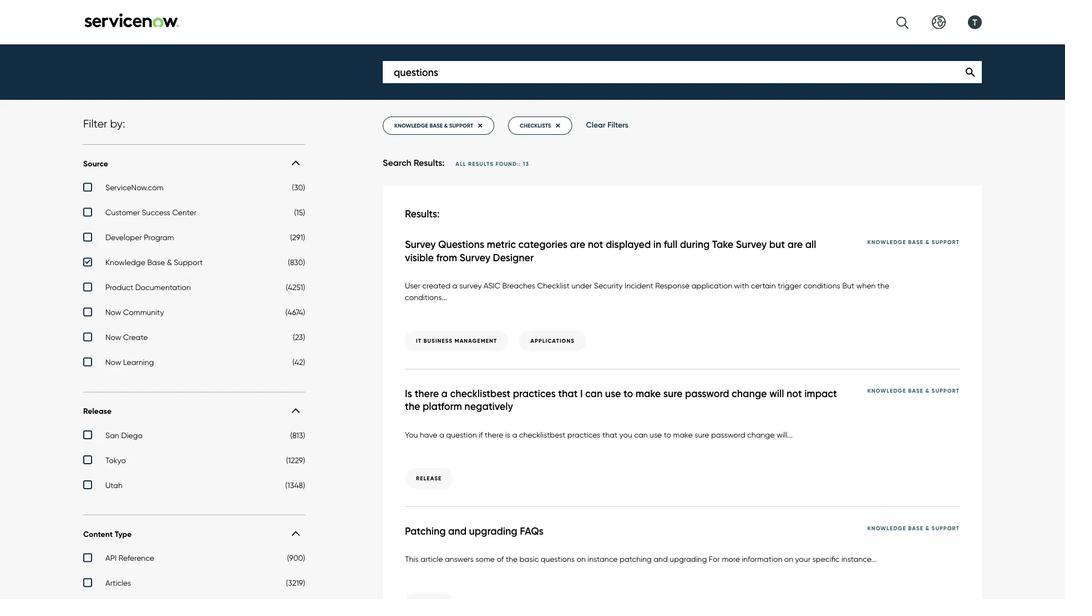 Task type: vqa. For each thing, say whether or not it's contained in the screenshot.


Task type: describe. For each thing, give the bounding box(es) containing it.
(900)
[[287, 554, 305, 563]]

1 horizontal spatial make
[[673, 430, 693, 440]]

& for survey questions metric categories are not displayed in full during take survey but are all visible from survey designer
[[926, 238, 930, 246]]

asic
[[484, 281, 501, 290]]

password inside is there a checklistbest practices that i can use to make sure password change will not impact the platform negatively
[[685, 387, 730, 400]]

created
[[423, 281, 451, 290]]

api reference
[[105, 554, 154, 563]]

by:
[[110, 117, 125, 130]]

the inside user created a survey asic breaches checklist under security incident response application with certain trigger conditions but when the conditions...
[[878, 281, 890, 290]]

knowledge base & support
[[395, 122, 473, 129]]

success
[[142, 208, 170, 217]]

1 vertical spatial can
[[634, 430, 648, 440]]

1 vertical spatial to
[[664, 430, 672, 440]]

customer success center
[[105, 208, 197, 217]]

you
[[620, 430, 632, 440]]

this
[[405, 555, 419, 564]]

now for now community
[[105, 308, 121, 317]]

patching and upgrading faqs
[[405, 525, 544, 537]]

(830)
[[288, 258, 305, 267]]

knowledge for is there a checklistbest practices that i can use to make sure password change will not impact the platform negatively
[[868, 387, 907, 395]]

(4251)
[[286, 283, 305, 292]]

1 vertical spatial use
[[650, 430, 662, 440]]

1 vertical spatial there
[[485, 430, 503, 440]]

tokyo
[[105, 456, 126, 465]]

servicenow.com
[[105, 183, 163, 192]]

you
[[405, 430, 418, 440]]

for
[[709, 555, 720, 564]]

under
[[572, 281, 592, 290]]

displayed
[[606, 238, 651, 251]]

release for knowledge base & support
[[416, 475, 442, 482]]

breaches
[[503, 281, 536, 290]]

if
[[479, 430, 483, 440]]

patching
[[405, 525, 446, 537]]

2 on from the left
[[785, 555, 794, 564]]

article
[[421, 555, 443, 564]]

documentation
[[135, 283, 191, 292]]

1 on from the left
[[577, 555, 586, 564]]

is
[[505, 430, 511, 440]]

1 vertical spatial and
[[654, 555, 668, 564]]

a for survey
[[453, 281, 458, 290]]

all
[[806, 238, 817, 251]]

1 horizontal spatial upgrading
[[670, 555, 707, 564]]

all results found: : 13
[[456, 160, 529, 168]]

user created a survey asic breaches checklist under security incident response application with certain trigger conditions but when the conditions...
[[405, 281, 890, 302]]

all
[[456, 160, 466, 168]]

1 are from the left
[[570, 238, 586, 251]]

content type
[[83, 530, 132, 539]]

now learning
[[105, 358, 154, 367]]

diego
[[121, 431, 143, 440]]

clear filters
[[586, 120, 629, 130]]

your
[[796, 555, 811, 564]]

practices inside is there a checklistbest practices that i can use to make sure password change will not impact the platform negatively
[[513, 387, 556, 400]]

more
[[722, 555, 740, 564]]

but
[[770, 238, 785, 251]]

utah
[[105, 481, 123, 490]]

1 vertical spatial sure
[[695, 430, 709, 440]]

that inside is there a checklistbest practices that i can use to make sure password change will not impact the platform negatively
[[558, 387, 578, 400]]

incident
[[625, 281, 654, 290]]

base for survey questions metric categories are not displayed in full during take survey but are all visible from survey designer
[[909, 238, 924, 246]]

i
[[580, 387, 583, 400]]

some
[[476, 555, 495, 564]]

impact
[[805, 387, 837, 400]]

this article answers some of the basic questions on instance patching and upgrading for more information on your specific instance...
[[405, 555, 877, 564]]

create
[[123, 333, 148, 342]]

developer program
[[105, 233, 174, 242]]

use inside is there a checklistbest practices that i can use to make sure password change will not impact the platform negatively
[[605, 387, 621, 400]]

applications
[[531, 338, 575, 345]]

learning
[[123, 358, 154, 367]]

knowledge for patching and upgrading faqs
[[868, 525, 907, 532]]

support for survey questions metric categories are not displayed in full during take survey but are all visible from survey designer
[[932, 238, 960, 246]]

1 horizontal spatial practices
[[568, 430, 601, 440]]

with
[[735, 281, 749, 290]]

when
[[857, 281, 876, 290]]

management
[[455, 338, 497, 345]]

customer
[[105, 208, 140, 217]]

to inside is there a checklistbest practices that i can use to make sure password change will not impact the platform negatively
[[624, 387, 633, 400]]

clear
[[586, 120, 606, 130]]

survey questions metric categories are not displayed in full during take survey but are all visible from survey designer link
[[405, 238, 868, 264]]

base
[[430, 122, 443, 129]]

reference
[[119, 554, 154, 563]]

support for patching and upgrading faqs
[[932, 525, 960, 532]]

search results:
[[383, 157, 445, 168]]

trigger
[[778, 281, 802, 290]]

san diego
[[105, 431, 143, 440]]

a for question
[[439, 430, 444, 440]]

2 horizontal spatial survey
[[736, 238, 767, 251]]

(1229)
[[286, 456, 305, 465]]

servicenow image
[[83, 13, 180, 27]]

(4674)
[[285, 308, 305, 317]]

patching and upgrading faqs link
[[405, 525, 566, 538]]

user
[[405, 281, 421, 290]]

business
[[424, 338, 453, 345]]

conditions
[[804, 281, 841, 290]]

knowledge base & support for survey questions metric categories are not displayed in full during take survey but are all visible from survey designer
[[868, 238, 960, 246]]

checklistbest inside is there a checklistbest practices that i can use to make sure password change will not impact the platform negatively
[[450, 387, 511, 400]]

(1348)
[[285, 481, 305, 490]]

sure inside is there a checklistbest practices that i can use to make sure password change will not impact the platform negatively
[[664, 387, 683, 400]]

specific
[[813, 555, 840, 564]]

0 horizontal spatial upgrading
[[469, 525, 518, 537]]

of
[[497, 555, 504, 564]]

(3219)
[[286, 579, 305, 588]]

base for is there a checklistbest practices that i can use to make sure password change will not impact the platform negatively
[[909, 387, 924, 395]]

metric
[[487, 238, 516, 251]]

in
[[654, 238, 662, 251]]

instance
[[588, 555, 618, 564]]

found:
[[496, 160, 519, 168]]

san
[[105, 431, 119, 440]]

filter
[[83, 117, 107, 130]]

filters
[[608, 120, 629, 130]]



Task type: locate. For each thing, give the bounding box(es) containing it.
upgrading
[[469, 525, 518, 537], [670, 555, 707, 564]]

0 horizontal spatial that
[[558, 387, 578, 400]]

1 vertical spatial now
[[105, 333, 121, 342]]

questions
[[541, 555, 575, 564]]

a inside is there a checklistbest practices that i can use to make sure password change will not impact the platform negatively
[[442, 387, 448, 400]]

0 vertical spatial checklistbest
[[450, 387, 511, 400]]

on left the instance at right
[[577, 555, 586, 564]]

1 horizontal spatial survey
[[460, 251, 491, 264]]

that left i
[[558, 387, 578, 400]]

a for checklistbest
[[442, 387, 448, 400]]

is there a checklistbest practices that i can use to make sure password change will not impact the platform negatively
[[405, 387, 837, 413]]

but
[[843, 281, 855, 290]]

content
[[83, 530, 113, 539]]

release
[[83, 407, 112, 416], [416, 475, 442, 482]]

1 now from the top
[[105, 308, 121, 317]]

sure
[[664, 387, 683, 400], [695, 430, 709, 440]]

0 vertical spatial upgrading
[[469, 525, 518, 537]]

type
[[115, 530, 132, 539]]

1 horizontal spatial there
[[485, 430, 503, 440]]

will
[[770, 387, 784, 400]]

upgrading up 'of'
[[469, 525, 518, 537]]

conditions...
[[405, 293, 447, 302]]

basic
[[520, 555, 539, 564]]

13
[[523, 160, 529, 168]]

1 horizontal spatial are
[[788, 238, 803, 251]]

& for is there a checklistbest practices that i can use to make sure password change will not impact the platform negatively
[[926, 387, 930, 395]]

negatively
[[465, 400, 513, 413]]

questions
[[438, 238, 485, 251]]

knowledge
[[868, 238, 907, 246], [105, 258, 145, 267], [868, 387, 907, 395], [868, 525, 907, 532]]

checklistbest up negatively
[[450, 387, 511, 400]]

to right you on the right
[[664, 430, 672, 440]]

community
[[123, 308, 164, 317]]

& for patching and upgrading faqs
[[926, 525, 930, 532]]

survey up visible
[[405, 238, 436, 251]]

2 vertical spatial now
[[105, 358, 121, 367]]

knowledge base & support
[[868, 238, 960, 246], [105, 258, 203, 267], [868, 387, 960, 395], [868, 525, 960, 532]]

:
[[519, 160, 521, 168]]

results: up visible
[[405, 208, 440, 220]]

that
[[558, 387, 578, 400], [603, 430, 618, 440]]

0 horizontal spatial there
[[415, 387, 439, 400]]

1 vertical spatial not
[[787, 387, 802, 400]]

a right is
[[512, 430, 517, 440]]

0 vertical spatial not
[[588, 238, 603, 251]]

to
[[624, 387, 633, 400], [664, 430, 672, 440]]

certain
[[751, 281, 776, 290]]

not right will
[[787, 387, 802, 400]]

checklistbest right is
[[519, 430, 566, 440]]

1 vertical spatial that
[[603, 430, 618, 440]]

there inside is there a checklistbest practices that i can use to make sure password change will not impact the platform negatively
[[415, 387, 439, 400]]

0 horizontal spatial use
[[605, 387, 621, 400]]

2 vertical spatial the
[[506, 555, 518, 564]]

change left will...
[[748, 430, 775, 440]]

can right i
[[585, 387, 603, 400]]

None checkbox
[[83, 258, 305, 270], [83, 283, 305, 295], [83, 358, 305, 370], [83, 431, 305, 443], [83, 554, 305, 566], [83, 258, 305, 270], [83, 283, 305, 295], [83, 358, 305, 370], [83, 431, 305, 443], [83, 554, 305, 566]]

0 horizontal spatial to
[[624, 387, 633, 400]]

release up san
[[83, 407, 112, 416]]

0 horizontal spatial practices
[[513, 387, 556, 400]]

full
[[664, 238, 678, 251]]

you have a question if there is a checklistbest practices that you can use to make sure password change will...
[[405, 430, 793, 440]]

knowledge base & support for is there a checklistbest practices that i can use to make sure password change will not impact the platform negatively
[[868, 387, 960, 395]]

now create
[[105, 333, 148, 342]]

1 horizontal spatial use
[[650, 430, 662, 440]]

0 vertical spatial can
[[585, 387, 603, 400]]

0 vertical spatial change
[[732, 387, 767, 400]]

now for now learning
[[105, 358, 121, 367]]

a inside user created a survey asic breaches checklist under security incident response application with certain trigger conditions but when the conditions...
[[453, 281, 458, 290]]

checklist
[[537, 281, 570, 290]]

1 horizontal spatial to
[[664, 430, 672, 440]]

security
[[594, 281, 623, 290]]

center
[[172, 208, 197, 217]]

0 vertical spatial use
[[605, 387, 621, 400]]

2 horizontal spatial the
[[878, 281, 890, 290]]

0 horizontal spatial on
[[577, 555, 586, 564]]

can right you on the right
[[634, 430, 648, 440]]

upgrading left for
[[670, 555, 707, 564]]

practices down i
[[568, 430, 601, 440]]

the inside is there a checklistbest practices that i can use to make sure password change will not impact the platform negatively
[[405, 400, 420, 413]]

1 vertical spatial practices
[[568, 430, 601, 440]]

are left the all
[[788, 238, 803, 251]]

(23)
[[293, 333, 305, 342]]

0 vertical spatial password
[[685, 387, 730, 400]]

not inside survey questions metric categories are not displayed in full during take survey but are all visible from survey designer
[[588, 238, 603, 251]]

0 horizontal spatial checklistbest
[[450, 387, 511, 400]]

survey
[[459, 281, 482, 290]]

0 horizontal spatial can
[[585, 387, 603, 400]]

base
[[909, 238, 924, 246], [147, 258, 165, 267], [909, 387, 924, 395], [909, 525, 924, 532]]

0 vertical spatial practices
[[513, 387, 556, 400]]

&
[[444, 122, 448, 129], [926, 238, 930, 246], [167, 258, 172, 267], [926, 387, 930, 395], [926, 525, 930, 532]]

platform
[[423, 400, 462, 413]]

is there a checklistbest practices that i can use to make sure password change will not impact the platform negatively link
[[405, 387, 868, 413]]

1 vertical spatial password
[[711, 430, 746, 440]]

survey down questions
[[460, 251, 491, 264]]

change inside is there a checklistbest practices that i can use to make sure password change will not impact the platform negatively
[[732, 387, 767, 400]]

not left displayed
[[588, 238, 603, 251]]

0 vertical spatial results:
[[414, 157, 445, 168]]

1 horizontal spatial can
[[634, 430, 648, 440]]

not inside is there a checklistbest practices that i can use to make sure password change will not impact the platform negatively
[[787, 387, 802, 400]]

there right if
[[485, 430, 503, 440]]

2 are from the left
[[788, 238, 803, 251]]

1 vertical spatial the
[[405, 400, 420, 413]]

response
[[655, 281, 690, 290]]

on left your
[[785, 555, 794, 564]]

now left create
[[105, 333, 121, 342]]

1 vertical spatial change
[[748, 430, 775, 440]]

survey questions metric categories are not displayed in full during take survey but are all visible from survey designer
[[405, 238, 817, 264]]

is
[[405, 387, 412, 400]]

results: left all
[[414, 157, 445, 168]]

Search across ServiceNow text field
[[383, 61, 982, 83]]

answers
[[445, 555, 474, 564]]

articles
[[105, 579, 131, 588]]

practices
[[513, 387, 556, 400], [568, 430, 601, 440]]

product documentation
[[105, 283, 191, 292]]

the right 'of'
[[506, 555, 518, 564]]

release down have
[[416, 475, 442, 482]]

the down the "is"
[[405, 400, 420, 413]]

0 vertical spatial that
[[558, 387, 578, 400]]

(813)
[[290, 431, 305, 440]]

it
[[416, 338, 422, 345]]

1 horizontal spatial the
[[506, 555, 518, 564]]

change
[[732, 387, 767, 400], [748, 430, 775, 440]]

1 horizontal spatial not
[[787, 387, 802, 400]]

0 vertical spatial there
[[415, 387, 439, 400]]

and right the "patching"
[[654, 555, 668, 564]]

base for patching and upgrading faqs
[[909, 525, 924, 532]]

and up "answers"
[[448, 525, 467, 537]]

1 horizontal spatial checklistbest
[[519, 430, 566, 440]]

now left 'learning'
[[105, 358, 121, 367]]

0 horizontal spatial survey
[[405, 238, 436, 251]]

0 horizontal spatial are
[[570, 238, 586, 251]]

question
[[446, 430, 477, 440]]

a left the survey on the left
[[453, 281, 458, 290]]

knowledge base & support for patching and upgrading faqs
[[868, 525, 960, 532]]

there right the "is"
[[415, 387, 439, 400]]

release for source
[[83, 407, 112, 416]]

a right have
[[439, 430, 444, 440]]

can inside is there a checklistbest practices that i can use to make sure password change will not impact the platform negatively
[[585, 387, 603, 400]]

the right when
[[878, 281, 890, 290]]

0 vertical spatial sure
[[664, 387, 683, 400]]

clear filters button
[[586, 120, 629, 130]]

from
[[436, 251, 457, 264]]

support for is there a checklistbest practices that i can use to make sure password change will not impact the platform negatively
[[932, 387, 960, 395]]

0 horizontal spatial the
[[405, 400, 420, 413]]

0 vertical spatial to
[[624, 387, 633, 400]]

1 horizontal spatial release
[[416, 475, 442, 482]]

(291)
[[290, 233, 305, 242]]

will...
[[777, 430, 793, 440]]

2 now from the top
[[105, 333, 121, 342]]

1 horizontal spatial sure
[[695, 430, 709, 440]]

0 horizontal spatial not
[[588, 238, 603, 251]]

0 horizontal spatial and
[[448, 525, 467, 537]]

0 vertical spatial release
[[83, 407, 112, 416]]

0 vertical spatial make
[[636, 387, 661, 400]]

visible
[[405, 251, 434, 264]]

0 horizontal spatial sure
[[664, 387, 683, 400]]

to up you on the right
[[624, 387, 633, 400]]

0 vertical spatial now
[[105, 308, 121, 317]]

are right categories
[[570, 238, 586, 251]]

None checkbox
[[83, 183, 305, 195], [83, 208, 305, 220], [83, 233, 305, 245], [83, 308, 305, 320], [83, 333, 305, 345], [83, 456, 305, 468], [83, 481, 305, 493], [83, 579, 305, 591], [83, 183, 305, 195], [83, 208, 305, 220], [83, 233, 305, 245], [83, 308, 305, 320], [83, 333, 305, 345], [83, 456, 305, 468], [83, 481, 305, 493], [83, 579, 305, 591]]

search
[[383, 157, 412, 168]]

knowledge for survey questions metric categories are not displayed in full during take survey but are all visible from survey designer
[[868, 238, 907, 246]]

use right i
[[605, 387, 621, 400]]

product
[[105, 283, 133, 292]]

now
[[105, 308, 121, 317], [105, 333, 121, 342], [105, 358, 121, 367]]

filter by:
[[83, 117, 125, 130]]

application
[[692, 281, 733, 290]]

a up platform
[[442, 387, 448, 400]]

0 horizontal spatial make
[[636, 387, 661, 400]]

checklists
[[520, 122, 551, 129]]

support
[[449, 122, 473, 129]]

change left will
[[732, 387, 767, 400]]

make inside is there a checklistbest practices that i can use to make sure password change will not impact the platform negatively
[[636, 387, 661, 400]]

1 vertical spatial checklistbest
[[519, 430, 566, 440]]

instance...
[[842, 555, 877, 564]]

1 horizontal spatial and
[[654, 555, 668, 564]]

1 vertical spatial make
[[673, 430, 693, 440]]

a
[[453, 281, 458, 290], [442, 387, 448, 400], [439, 430, 444, 440], [512, 430, 517, 440]]

that left you on the right
[[603, 430, 618, 440]]

use right you on the right
[[650, 430, 662, 440]]

1 vertical spatial results:
[[405, 208, 440, 220]]

1 vertical spatial upgrading
[[670, 555, 707, 564]]

now for now create
[[105, 333, 121, 342]]

knowledge
[[395, 122, 428, 129]]

0 vertical spatial the
[[878, 281, 890, 290]]

designer
[[493, 251, 534, 264]]

1 horizontal spatial on
[[785, 555, 794, 564]]

survey left 'but'
[[736, 238, 767, 251]]

now down product
[[105, 308, 121, 317]]

1 horizontal spatial that
[[603, 430, 618, 440]]

have
[[420, 430, 438, 440]]

0 horizontal spatial release
[[83, 407, 112, 416]]

the
[[878, 281, 890, 290], [405, 400, 420, 413], [506, 555, 518, 564]]

during
[[680, 238, 710, 251]]

practices left i
[[513, 387, 556, 400]]

program
[[144, 233, 174, 242]]

make
[[636, 387, 661, 400], [673, 430, 693, 440]]

0 vertical spatial and
[[448, 525, 467, 537]]

developer
[[105, 233, 142, 242]]

3 now from the top
[[105, 358, 121, 367]]

1 vertical spatial release
[[416, 475, 442, 482]]



